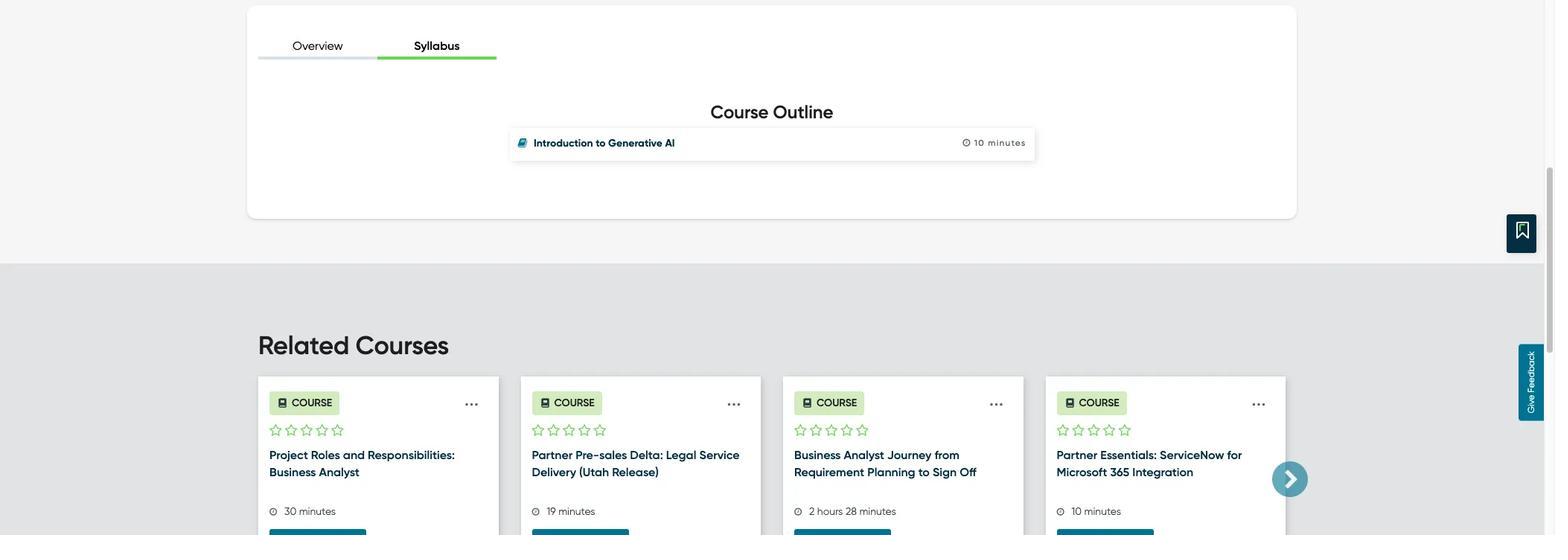 Task type: describe. For each thing, give the bounding box(es) containing it.
partner for partner pre-sales delta: legal service delivery (utah release)
[[532, 448, 573, 462]]

course for partner pre-sales delta: legal service delivery (utah release)
[[554, 397, 595, 410]]

delta:
[[630, 448, 663, 462]]

servicenow
[[1160, 448, 1225, 462]]

analyst inside project roles and responsibilities: business analyst
[[319, 465, 360, 479]]

1 vertical spatial 10 minutes
[[1070, 505, 1122, 517]]

... for partner pre-sales delta: legal service delivery (utah release)
[[727, 386, 742, 411]]

project roles and responsibilities: business analyst link
[[270, 447, 487, 482]]

... for business analyst journey from requirement planning to sign off
[[990, 386, 1004, 411]]

19 minutes
[[544, 505, 596, 517]]

overview
[[293, 38, 343, 53]]

requirement
[[795, 465, 865, 479]]

ai
[[665, 137, 675, 150]]

30
[[285, 505, 297, 517]]

course for project roles and responsibilities: business analyst
[[292, 397, 332, 410]]

course for partner essentials: servicenow for microsoft 365 integration
[[1080, 397, 1120, 410]]

2
[[810, 505, 815, 517]]

clock o image for business analyst journey from requirement planning to sign off
[[795, 507, 803, 516]]

delivery
[[532, 465, 577, 479]]

minutes for partner essentials: servicenow for microsoft 365 integration
[[1085, 505, 1122, 517]]

introduction
[[534, 137, 593, 150]]

overview link
[[258, 20, 378, 59]]

for
[[1228, 448, 1243, 462]]

chevron right image
[[1285, 470, 1300, 491]]

course for business analyst journey from requirement planning to sign off
[[817, 397, 857, 410]]

business inside project roles and responsibilities: business analyst
[[270, 465, 316, 479]]

project
[[270, 448, 308, 462]]

related courses
[[258, 331, 449, 361]]

related
[[258, 331, 350, 361]]

minutes for partner pre-sales delta: legal service delivery (utah release)
[[559, 505, 596, 517]]

365
[[1111, 465, 1130, 479]]

clock o image for project roles and responsibilities: business analyst
[[270, 507, 278, 516]]

generative
[[609, 137, 663, 150]]

19
[[547, 505, 556, 517]]

partner pre-sales delta: legal service delivery (utah release)
[[532, 448, 740, 479]]

... button for partner essentials: servicenow for microsoft 365 integration
[[1248, 386, 1271, 415]]



Task type: locate. For each thing, give the bounding box(es) containing it.
4 ... from the left
[[1252, 386, 1267, 411]]

1 vertical spatial 10
[[1072, 505, 1082, 517]]

1 horizontal spatial clock o image
[[795, 507, 803, 516]]

course up essentials:
[[1080, 397, 1120, 410]]

1 horizontal spatial 10
[[1072, 505, 1082, 517]]

10 minutes
[[972, 138, 1027, 148], [1070, 505, 1122, 517]]

... inside dropdown button
[[990, 386, 1004, 411]]

partner pre-sales delta: legal service delivery (utah release) link
[[532, 447, 750, 482]]

2 ... button from the left
[[722, 386, 746, 415]]

None checkbox
[[270, 425, 282, 438], [285, 425, 297, 438], [316, 425, 328, 438], [548, 425, 560, 438], [578, 425, 591, 438], [594, 425, 606, 438], [841, 425, 853, 438], [856, 425, 869, 438], [1088, 425, 1101, 438], [1119, 425, 1131, 438], [270, 425, 282, 438], [285, 425, 297, 438], [316, 425, 328, 438], [548, 425, 560, 438], [578, 425, 591, 438], [594, 425, 606, 438], [841, 425, 853, 438], [856, 425, 869, 438], [1088, 425, 1101, 438], [1119, 425, 1131, 438]]

1 horizontal spatial to
[[919, 465, 930, 479]]

course rating - read only slider up the project at the bottom left of the page
[[270, 423, 344, 440]]

project roles and responsibilities: business analyst
[[270, 448, 455, 479]]

service
[[700, 448, 740, 462]]

1 ... button from the left
[[460, 386, 484, 415]]

business analyst journey from requirement planning to sign off link
[[795, 447, 1013, 482]]

1 horizontal spatial partner
[[1057, 448, 1098, 462]]

essentials:
[[1101, 448, 1157, 462]]

30 minutes
[[282, 505, 336, 517]]

1 horizontal spatial analyst
[[844, 448, 885, 462]]

syllabus link
[[378, 20, 497, 59]]

sales
[[600, 448, 627, 462]]

1 vertical spatial business
[[270, 465, 316, 479]]

analyst
[[844, 448, 885, 462], [319, 465, 360, 479]]

... button
[[460, 386, 484, 415], [722, 386, 746, 415], [1248, 386, 1271, 415]]

3 ... button from the left
[[1248, 386, 1271, 415]]

course outline
[[711, 101, 834, 123]]

partner inside partner essentials: servicenow for microsoft 365 integration
[[1057, 448, 1098, 462]]

... button for project roles and responsibilities: business analyst
[[460, 386, 484, 415]]

course left outline
[[711, 101, 769, 123]]

1 vertical spatial to
[[919, 465, 930, 479]]

(utah
[[579, 465, 609, 479]]

legal
[[666, 448, 697, 462]]

clock o image
[[963, 139, 972, 148], [270, 507, 278, 516], [1057, 507, 1066, 516]]

2 clock o image from the left
[[795, 507, 803, 516]]

0 horizontal spatial ... button
[[460, 386, 484, 415]]

course rating - read only slider
[[270, 423, 344, 440], [532, 423, 606, 440], [795, 423, 869, 440], [1057, 423, 1131, 440]]

partner up microsoft
[[1057, 448, 1098, 462]]

hours
[[818, 505, 843, 517]]

3 course rating - read only slider from the left
[[795, 423, 869, 440]]

1 course rating - read only slider from the left
[[270, 423, 344, 440]]

roles
[[311, 448, 340, 462]]

course rating - read only slider for pre-
[[532, 423, 606, 440]]

course rating - read only slider for roles
[[270, 423, 344, 440]]

analyst up planning
[[844, 448, 885, 462]]

syllabus button
[[378, 20, 497, 59]]

course
[[711, 101, 769, 123], [292, 397, 332, 410], [554, 397, 595, 410], [817, 397, 857, 410], [1080, 397, 1120, 410]]

course up pre-
[[554, 397, 595, 410]]

... for project roles and responsibilities: business analyst
[[465, 386, 479, 411]]

release)
[[612, 465, 659, 479]]

course rating - read only slider for analyst
[[795, 423, 869, 440]]

planning
[[868, 465, 916, 479]]

to
[[596, 137, 606, 150], [919, 465, 930, 479]]

2 partner from the left
[[1057, 448, 1098, 462]]

journey
[[888, 448, 932, 462]]

1 vertical spatial analyst
[[319, 465, 360, 479]]

2 horizontal spatial clock o image
[[1057, 507, 1066, 516]]

1 ... from the left
[[465, 386, 479, 411]]

0 horizontal spatial partner
[[532, 448, 573, 462]]

0 horizontal spatial to
[[596, 137, 606, 150]]

1 horizontal spatial 10 minutes
[[1070, 505, 1122, 517]]

clock o image
[[532, 507, 541, 516], [795, 507, 803, 516]]

0 horizontal spatial business
[[270, 465, 316, 479]]

business inside business analyst journey from requirement planning to sign off
[[795, 448, 841, 462]]

partner up delivery
[[532, 448, 573, 462]]

analyst down the roles
[[319, 465, 360, 479]]

1 partner from the left
[[532, 448, 573, 462]]

4 course rating - read only slider from the left
[[1057, 423, 1131, 440]]

0 vertical spatial analyst
[[844, 448, 885, 462]]

minutes
[[989, 138, 1027, 148], [299, 505, 336, 517], [559, 505, 596, 517], [860, 505, 897, 517], [1085, 505, 1122, 517]]

introduction to generative ai
[[531, 137, 675, 150]]

0 horizontal spatial analyst
[[319, 465, 360, 479]]

from
[[935, 448, 960, 462]]

10
[[975, 138, 985, 148], [1072, 505, 1082, 517]]

to left generative on the left of page
[[596, 137, 606, 150]]

... button for partner pre-sales delta: legal service delivery (utah release)
[[722, 386, 746, 415]]

1 horizontal spatial clock o image
[[963, 139, 972, 148]]

partner inside partner pre-sales delta: legal service delivery (utah release)
[[532, 448, 573, 462]]

2 horizontal spatial ... button
[[1248, 386, 1271, 415]]

clock o image left 19
[[532, 507, 541, 516]]

0 horizontal spatial clock o image
[[270, 507, 278, 516]]

courses
[[356, 331, 449, 361]]

2 ... from the left
[[727, 386, 742, 411]]

analyst inside business analyst journey from requirement planning to sign off
[[844, 448, 885, 462]]

partner essentials: servicenow for microsoft 365 integration
[[1057, 448, 1243, 479]]

1 clock o image from the left
[[532, 507, 541, 516]]

responsibilities:
[[368, 448, 455, 462]]

business up requirement
[[795, 448, 841, 462]]

... button
[[985, 386, 1009, 415]]

0 vertical spatial to
[[596, 137, 606, 150]]

overview button
[[258, 20, 378, 59]]

sign
[[933, 465, 957, 479]]

book image
[[518, 138, 528, 148]]

course rating - read only slider for essentials:
[[1057, 423, 1131, 440]]

to left sign
[[919, 465, 930, 479]]

28
[[846, 505, 857, 517]]

off
[[960, 465, 977, 479]]

clock o image left 2
[[795, 507, 803, 516]]

and
[[343, 448, 365, 462]]

business
[[795, 448, 841, 462], [270, 465, 316, 479]]

business down the project at the bottom left of the page
[[270, 465, 316, 479]]

microsoft
[[1057, 465, 1108, 479]]

pre-
[[576, 448, 600, 462]]

2 course rating - read only slider from the left
[[532, 423, 606, 440]]

course rating - read only slider up requirement
[[795, 423, 869, 440]]

1 horizontal spatial business
[[795, 448, 841, 462]]

0 vertical spatial 10 minutes
[[972, 138, 1027, 148]]

to inside business analyst journey from requirement planning to sign off
[[919, 465, 930, 479]]

business analyst journey from requirement planning to sign off
[[795, 448, 977, 479]]

0 vertical spatial 10
[[975, 138, 985, 148]]

partner
[[532, 448, 573, 462], [1057, 448, 1098, 462]]

0 vertical spatial business
[[795, 448, 841, 462]]

3 ... from the left
[[990, 386, 1004, 411]]

None checkbox
[[300, 425, 313, 438], [331, 425, 344, 438], [532, 425, 545, 438], [563, 425, 575, 438], [795, 425, 807, 438], [810, 425, 823, 438], [826, 425, 838, 438], [1057, 425, 1070, 438], [1073, 425, 1085, 438], [1104, 425, 1116, 438], [300, 425, 313, 438], [331, 425, 344, 438], [532, 425, 545, 438], [563, 425, 575, 438], [795, 425, 807, 438], [810, 425, 823, 438], [826, 425, 838, 438], [1057, 425, 1070, 438], [1073, 425, 1085, 438], [1104, 425, 1116, 438]]

...
[[465, 386, 479, 411], [727, 386, 742, 411], [990, 386, 1004, 411], [1252, 386, 1267, 411]]

partner essentials: servicenow for microsoft 365 integration link
[[1057, 447, 1275, 482]]

course rating - read only slider up pre-
[[532, 423, 606, 440]]

course up the roles
[[292, 397, 332, 410]]

... for partner essentials: servicenow for microsoft 365 integration
[[1252, 386, 1267, 411]]

course rating - read only slider up essentials:
[[1057, 423, 1131, 440]]

course up requirement
[[817, 397, 857, 410]]

0 horizontal spatial 10 minutes
[[972, 138, 1027, 148]]

integration
[[1133, 465, 1194, 479]]

minutes for project roles and responsibilities: business analyst
[[299, 505, 336, 517]]

partner for partner essentials: servicenow for microsoft 365 integration
[[1057, 448, 1098, 462]]

outline
[[773, 101, 834, 123]]

clock o image for partner pre-sales delta: legal service delivery (utah release)
[[532, 507, 541, 516]]

0 horizontal spatial clock o image
[[532, 507, 541, 516]]

1 horizontal spatial ... button
[[722, 386, 746, 415]]

2 hours 28 minutes
[[807, 505, 897, 517]]

clock o image for partner essentials: servicenow for microsoft 365 integration
[[1057, 507, 1066, 516]]

0 horizontal spatial 10
[[975, 138, 985, 148]]

syllabus
[[414, 38, 460, 53]]



Task type: vqa. For each thing, say whether or not it's contained in the screenshot.
the top Career Journeys
no



